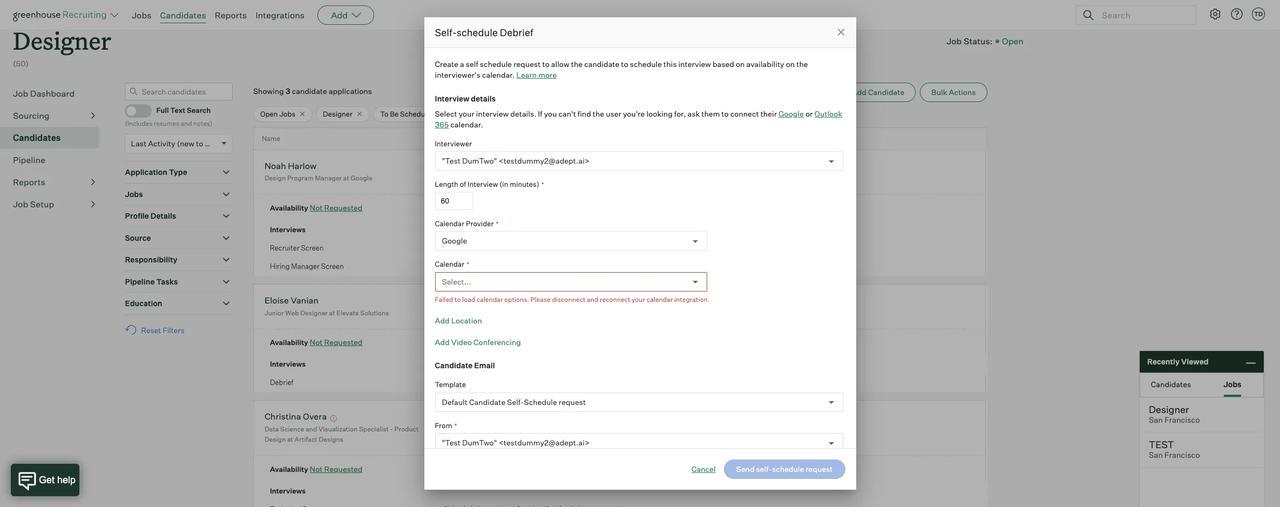 Task type: vqa. For each thing, say whether or not it's contained in the screenshot.
the Form
no



Task type: locate. For each thing, give the bounding box(es) containing it.
interview
[[679, 59, 711, 69], [476, 109, 509, 118]]

and up artifact
[[306, 425, 317, 433]]

at inside noah harlow design program manager at google
[[343, 174, 349, 182]]

christina overa has been in technical interview for more than 14 days image
[[329, 416, 339, 422]]

san for test
[[1150, 451, 1164, 460]]

open right status:
[[1003, 35, 1024, 46]]

and down text
[[181, 119, 192, 127]]

1 horizontal spatial candidates link
[[160, 10, 206, 21]]

location
[[451, 316, 482, 325]]

1 horizontal spatial candidates
[[160, 10, 206, 21]]

schedule interview link up select...
[[444, 262, 511, 271]]

debrief inside "link"
[[532, 304, 554, 312]]

candidates link
[[160, 10, 206, 21], [13, 131, 95, 144]]

reports link left integrations link
[[215, 10, 247, 21]]

candidate right the 3
[[292, 86, 327, 95]]

2 schedule interview from the top
[[444, 262, 511, 271]]

calendar up select...
[[435, 260, 465, 269]]

designer for designer (50)
[[13, 24, 111, 56]]

2 vertical spatial google
[[442, 236, 467, 245]]

on right "based"
[[736, 59, 745, 69]]

pipeline for pipeline tasks
[[125, 277, 155, 286]]

jobs
[[132, 10, 152, 21], [280, 110, 296, 118], [125, 189, 143, 199], [1224, 380, 1242, 389]]

load
[[462, 295, 476, 303]]

1 vertical spatial reports
[[13, 176, 45, 187]]

schedule all
[[456, 225, 500, 234]]

0 vertical spatial debrief
[[500, 26, 534, 38]]

greenhouse recruiting image
[[13, 9, 110, 22]]

manager down recruiter screen
[[291, 262, 320, 271]]

self-
[[435, 26, 457, 38], [507, 397, 524, 407]]

looking
[[647, 109, 673, 118]]

"test down from
[[442, 438, 461, 447]]

eloise
[[265, 295, 289, 306]]

2 vertical spatial schedule interview
[[444, 378, 511, 387]]

designer (50)
[[13, 24, 111, 68]]

candidate left the bulk
[[869, 87, 905, 97]]

screen up hiring manager screen
[[301, 244, 324, 252]]

1 "test dumtwo" <testdummy2@adept.ai> from the top
[[442, 156, 590, 165]]

1 horizontal spatial candidate
[[585, 59, 620, 69]]

"test down interviewer
[[442, 156, 461, 165]]

job
[[947, 35, 962, 46], [13, 88, 28, 99], [13, 199, 28, 209]]

job for job dashboard
[[13, 88, 28, 99]]

1 vertical spatial open
[[260, 110, 278, 118]]

candidate right allow
[[585, 59, 620, 69]]

1 vertical spatial schedule interview link
[[444, 262, 511, 271]]

pipeline up education
[[125, 277, 155, 286]]

the right find
[[593, 109, 605, 118]]

and left 'reconnect'
[[587, 295, 599, 303]]

1 "test from the top
[[442, 156, 461, 165]]

status:
[[964, 35, 993, 46]]

0 vertical spatial interview
[[679, 59, 711, 69]]

designer link
[[13, 14, 111, 58]]

candidates link up pipeline link
[[13, 131, 95, 144]]

open jobs
[[260, 110, 296, 118]]

francisco up test san francisco
[[1165, 415, 1201, 425]]

candidates right jobs link
[[160, 10, 206, 21]]

1 vertical spatial debrief
[[532, 304, 554, 312]]

1 vertical spatial candidates
[[13, 132, 61, 143]]

1 horizontal spatial self-
[[507, 397, 524, 407]]

at inside eloise vanian junior web designer at elevate solutions
[[329, 309, 335, 317]]

designer down greenhouse recruiting image
[[13, 24, 111, 56]]

1 vertical spatial "test dumtwo" <testdummy2@adept.ai>
[[442, 438, 590, 447]]

calendar left 'provider'
[[435, 219, 465, 228]]

the right availability
[[797, 59, 809, 69]]

2 horizontal spatial and
[[587, 295, 599, 303]]

design down noah
[[265, 174, 286, 182]]

schedule for schedule interview link associated with recruiter screen
[[444, 243, 477, 253]]

pipeline tasks
[[125, 277, 178, 286]]

default
[[442, 397, 468, 407]]

setup
[[30, 199, 54, 209]]

0 vertical spatial job
[[947, 35, 962, 46]]

learn more link
[[517, 70, 557, 79]]

0 vertical spatial screen
[[571, 169, 593, 177]]

3 availability from the top
[[270, 465, 308, 474]]

reports inside 'link'
[[13, 176, 45, 187]]

2 design from the top
[[265, 436, 286, 444]]

1 vertical spatial <testdummy2@adept.ai>
[[499, 438, 590, 447]]

0 horizontal spatial request
[[514, 59, 541, 69]]

2 schedule interview link from the top
[[444, 262, 511, 271]]

None number field
[[435, 192, 473, 210]]

interview up .
[[476, 109, 509, 118]]

2 vertical spatial availability
[[270, 465, 308, 474]]

Search candidates field
[[125, 82, 233, 100]]

add inside 'popup button'
[[331, 10, 348, 21]]

interview details
[[435, 94, 496, 103]]

1 san from the top
[[1150, 415, 1164, 425]]

integrations link
[[256, 10, 305, 21]]

debrief up the learn at the left top of page
[[500, 26, 534, 38]]

1 vertical spatial interview
[[476, 109, 509, 118]]

self-schedule debrief
[[435, 26, 534, 38]]

open down showing
[[260, 110, 278, 118]]

product
[[395, 425, 419, 433]]

availability down program
[[270, 204, 308, 212]]

test san francisco
[[1150, 439, 1201, 460]]

1 francisco from the top
[[1165, 415, 1201, 425]]

interview right this
[[679, 59, 711, 69]]

1 vertical spatial self-
[[507, 397, 524, 407]]

add for add video conferencing
[[435, 337, 450, 347]]

1 horizontal spatial on
[[786, 59, 795, 69]]

schedule interview link down email
[[444, 378, 511, 387]]

1 horizontal spatial open
[[1003, 35, 1024, 46]]

last activity (new to old) option
[[131, 139, 219, 148]]

reports up the job setup
[[13, 176, 45, 187]]

0 vertical spatial candidates link
[[160, 10, 206, 21]]

pipeline link
[[13, 153, 95, 166]]

1 vertical spatial candidate
[[292, 86, 327, 95]]

dumtwo" down interview to schedule for technical interview link
[[462, 438, 497, 447]]

of
[[460, 180, 466, 189]]

1 schedule interview link from the top
[[444, 243, 511, 253]]

td
[[1255, 10, 1264, 18]]

screen
[[571, 169, 593, 177], [301, 244, 324, 252], [321, 262, 344, 271]]

2 san from the top
[[1150, 451, 1164, 460]]

2 availability from the top
[[270, 338, 308, 347]]

san inside test san francisco
[[1150, 451, 1164, 460]]

filters
[[163, 326, 185, 335]]

1 calendar from the top
[[435, 219, 465, 228]]

0 horizontal spatial and
[[181, 119, 192, 127]]

dumtwo" down job/status
[[462, 156, 497, 165]]

schedule interview down "schedule all" link
[[444, 243, 511, 253]]

1 vertical spatial dumtwo"
[[462, 438, 497, 447]]

(in
[[500, 180, 509, 189]]

request
[[514, 59, 541, 69], [559, 397, 586, 407]]

calendar
[[435, 219, 465, 228], [435, 260, 465, 269]]

designs
[[319, 436, 344, 444]]

profile details
[[125, 211, 176, 221]]

1 dumtwo" from the top
[[462, 156, 497, 165]]

0 vertical spatial "test
[[442, 156, 461, 165]]

schedule up technical
[[524, 397, 557, 407]]

2 vertical spatial and
[[306, 425, 317, 433]]

2 on from the left
[[786, 59, 795, 69]]

0 vertical spatial candidates
[[160, 10, 206, 21]]

conferencing
[[474, 337, 521, 347]]

2 vertical spatial debrief
[[270, 378, 294, 387]]

1 vertical spatial francisco
[[1165, 451, 1201, 460]]

designer down vanian
[[300, 309, 328, 317]]

0 vertical spatial san
[[1150, 415, 1164, 425]]

text
[[170, 106, 185, 115]]

1 vertical spatial google
[[351, 174, 373, 182]]

schedule down options.
[[493, 304, 521, 312]]

dumtwo" for details
[[462, 156, 497, 165]]

<testdummy2@adept.ai> up preliminary
[[499, 156, 590, 165]]

reset filters
[[141, 326, 185, 335]]

for for harlow
[[526, 169, 534, 177]]

san inside the designer san francisco
[[1150, 415, 1164, 425]]

schedule interview down email
[[444, 378, 511, 387]]

or
[[806, 109, 813, 118]]

1 horizontal spatial reports link
[[215, 10, 247, 21]]

0 vertical spatial google
[[779, 109, 804, 118]]

1 vertical spatial schedule interview
[[444, 262, 511, 271]]

0 vertical spatial open
[[1003, 35, 1024, 46]]

2 francisco from the top
[[1165, 451, 1201, 460]]

elevate
[[337, 309, 359, 317]]

request for schedule
[[514, 59, 541, 69]]

2 vertical spatial schedule interview link
[[444, 378, 511, 387]]

1 vertical spatial availability
[[270, 338, 308, 347]]

2 calendar from the top
[[435, 260, 465, 269]]

(new
[[177, 139, 194, 148]]

reports link up job setup "link"
[[13, 175, 95, 188]]

1 horizontal spatial your
[[632, 295, 646, 303]]

<testdummy2@adept.ai> down technical
[[499, 438, 590, 447]]

francisco inside the designer san francisco
[[1165, 415, 1201, 425]]

0 horizontal spatial reports
[[13, 176, 45, 187]]

Search text field
[[1100, 7, 1187, 23]]

0 vertical spatial candidate
[[585, 59, 620, 69]]

please
[[531, 295, 551, 303]]

schedule interview
[[444, 243, 511, 253], [444, 262, 511, 271], [444, 378, 511, 387]]

san up 'test'
[[1150, 415, 1164, 425]]

interview to schedule for technical interview
[[456, 425, 591, 433]]

ask
[[688, 109, 700, 118]]

and inside alert
[[587, 295, 599, 303]]

template
[[435, 380, 466, 389]]

1 horizontal spatial pipeline
[[125, 277, 155, 286]]

artifact
[[295, 436, 318, 444]]

job for job status:
[[947, 35, 962, 46]]

0 vertical spatial for
[[526, 169, 534, 177]]

specialist
[[359, 425, 389, 433]]

for left technical
[[522, 425, 530, 433]]

design down data
[[265, 436, 286, 444]]

1 horizontal spatial google
[[442, 236, 467, 245]]

schedule interview link down "schedule all" link
[[444, 243, 511, 253]]

2 vertical spatial job
[[13, 199, 28, 209]]

0 horizontal spatial candidates
[[13, 132, 61, 143]]

1 schedule interview from the top
[[444, 243, 511, 253]]

0 vertical spatial candidate
[[869, 87, 905, 97]]

schedule interview link for recruiter screen
[[444, 243, 511, 253]]

1 vertical spatial san
[[1150, 451, 1164, 460]]

job left status:
[[947, 35, 962, 46]]

1 horizontal spatial reports
[[215, 10, 247, 21]]

2 dumtwo" from the top
[[462, 438, 497, 447]]

0 vertical spatial design
[[265, 174, 286, 182]]

for inside the interview to schedule for debrief "link"
[[522, 304, 530, 312]]

request up the learn at the left top of page
[[514, 59, 541, 69]]

0 horizontal spatial on
[[736, 59, 745, 69]]

0 horizontal spatial reports link
[[13, 175, 95, 188]]

2 <testdummy2@adept.ai> from the top
[[499, 438, 590, 447]]

designer inside the designer san francisco
[[1150, 404, 1190, 415]]

1 availability from the top
[[270, 204, 308, 212]]

request up technical
[[559, 397, 586, 407]]

td button
[[1253, 8, 1266, 21]]

calendar up job/status
[[451, 120, 481, 129]]

configure image
[[1210, 8, 1223, 21]]

0 horizontal spatial your
[[459, 109, 475, 118]]

for,
[[675, 109, 686, 118]]

debrief down please
[[532, 304, 554, 312]]

0 vertical spatial schedule interview
[[444, 243, 511, 253]]

length
[[435, 180, 459, 189]]

showing
[[253, 86, 284, 95]]

test
[[506, 110, 520, 118]]

"test dumtwo" <testdummy2@adept.ai> down interview to schedule for technical interview link
[[442, 438, 590, 447]]

2 vertical spatial candidate
[[469, 397, 506, 407]]

1 vertical spatial pipeline
[[125, 277, 155, 286]]

them
[[702, 109, 720, 118]]

request inside create a self schedule request to allow the candidate to schedule this interview based on availability on the interviewer's calendar.
[[514, 59, 541, 69]]

francisco down the designer san francisco
[[1165, 451, 1201, 460]]

0 vertical spatial francisco
[[1165, 415, 1201, 425]]

old)
[[205, 139, 219, 148]]

0 vertical spatial manager
[[315, 174, 342, 182]]

0 horizontal spatial at
[[287, 436, 293, 444]]

schedule inside "link"
[[493, 304, 521, 312]]

options.
[[505, 295, 529, 303]]

1 horizontal spatial request
[[559, 397, 586, 407]]

candidate up template
[[435, 361, 473, 370]]

the right allow
[[571, 59, 583, 69]]

integration.
[[675, 295, 710, 303]]

2 vertical spatial for
[[522, 425, 530, 433]]

0 vertical spatial schedule interview link
[[444, 243, 511, 253]]

1 vertical spatial manager
[[291, 262, 320, 271]]

0 vertical spatial and
[[181, 119, 192, 127]]

1 <testdummy2@adept.ai> from the top
[[499, 156, 590, 165]]

2 vertical spatial at
[[287, 436, 293, 444]]

for
[[526, 169, 534, 177], [522, 304, 530, 312], [522, 425, 530, 433]]

for down options.
[[522, 304, 530, 312]]

0 vertical spatial "test dumtwo" <testdummy2@adept.ai>
[[442, 156, 590, 165]]

1 vertical spatial "test
[[442, 438, 461, 447]]

interview inside "link"
[[456, 304, 484, 312]]

0 horizontal spatial open
[[260, 110, 278, 118]]

add
[[331, 10, 348, 21], [852, 87, 867, 97], [435, 316, 450, 325], [435, 337, 450, 347]]

1 vertical spatial design
[[265, 436, 286, 444]]

debrief
[[500, 26, 534, 38], [532, 304, 554, 312], [270, 378, 294, 387]]

candidates down sourcing
[[13, 132, 61, 143]]

your up 'calendar .'
[[459, 109, 475, 118]]

san for designer
[[1150, 415, 1164, 425]]

availability down artifact
[[270, 465, 308, 474]]

screen up eloise vanian junior web designer at elevate solutions
[[321, 262, 344, 271]]

reset
[[141, 326, 161, 335]]

2 "test from the top
[[442, 438, 461, 447]]

sourcing link
[[13, 109, 95, 122]]

0 horizontal spatial candidate
[[292, 86, 327, 95]]

to inside failed to load calendar options. please disconnect and reconnect your calendar integration. alert
[[455, 295, 461, 303]]

0 vertical spatial dumtwo"
[[462, 156, 497, 165]]

designer for designer
[[323, 110, 353, 118]]

at left elevate
[[329, 309, 335, 317]]

to inside interviews to schedule for preliminary screen link
[[489, 169, 495, 177]]

candidates inside candidates link
[[13, 132, 61, 143]]

francisco inside test san francisco
[[1165, 451, 1201, 460]]

design inside 'data science and visualization specialist - product design at artifact designs'
[[265, 436, 286, 444]]

designer for designer san francisco
[[1150, 404, 1190, 415]]

schedule up select...
[[444, 262, 477, 271]]

interviews to schedule for preliminary screen link
[[447, 168, 596, 178]]

showing 3 candidate applications
[[253, 86, 372, 95]]

add for add location
[[435, 316, 450, 325]]

designer down applications
[[323, 110, 353, 118]]

schedule interview up select...
[[444, 262, 511, 271]]

designer
[[13, 24, 111, 56], [323, 110, 353, 118], [300, 309, 328, 317], [1150, 404, 1190, 415]]

to inside interview to schedule for technical interview link
[[486, 425, 492, 433]]

for up minutes)
[[526, 169, 534, 177]]

0 horizontal spatial google
[[351, 174, 373, 182]]

bulk actions
[[932, 87, 977, 97]]

1 vertical spatial your
[[632, 295, 646, 303]]

a
[[460, 59, 464, 69]]

1 horizontal spatial at
[[329, 309, 335, 317]]

video
[[451, 337, 472, 347]]

1 vertical spatial and
[[587, 295, 599, 303]]

failed
[[435, 295, 454, 303]]

overa
[[303, 411, 327, 422]]

outlook 365 link
[[435, 109, 843, 129]]

job up sourcing
[[13, 88, 28, 99]]

christina overa
[[265, 411, 327, 422]]

self- up interview to schedule for technical interview link
[[507, 397, 524, 407]]

add for add candidate
[[852, 87, 867, 97]]

0 horizontal spatial self-
[[435, 26, 457, 38]]

schedule down candidate email
[[444, 378, 477, 387]]

schedule down calendar provider
[[444, 243, 477, 253]]

pipeline down sourcing
[[13, 154, 45, 165]]

manager right program
[[315, 174, 342, 182]]

screen right preliminary
[[571, 169, 593, 177]]

outlook
[[815, 109, 843, 118]]

activity
[[148, 139, 175, 148]]

1 vertical spatial at
[[329, 309, 335, 317]]

calendar for calendar
[[435, 260, 465, 269]]

reports left integrations link
[[215, 10, 247, 21]]

candidates link right jobs link
[[160, 10, 206, 21]]

0 vertical spatial calendar
[[435, 219, 465, 228]]

noah harlow design program manager at google
[[265, 160, 373, 182]]

availability
[[747, 59, 785, 69]]

failed to load calendar options. please disconnect and reconnect your calendar integration. alert
[[435, 294, 844, 305]]

schedule left this
[[630, 59, 662, 69]]

at down science
[[287, 436, 293, 444]]

for inside interviews to schedule for preliminary screen link
[[526, 169, 534, 177]]

san down the designer san francisco
[[1150, 451, 1164, 460]]

1 vertical spatial request
[[559, 397, 586, 407]]

for for vanian
[[522, 304, 530, 312]]

"test dumtwo" <testdummy2@adept.ai> up interviews to schedule for preliminary screen link
[[442, 156, 590, 165]]

at right program
[[343, 174, 349, 182]]

interview
[[435, 94, 470, 103], [468, 180, 498, 189], [479, 243, 511, 253], [479, 262, 511, 271], [456, 304, 484, 312], [479, 378, 511, 387], [456, 425, 484, 433], [562, 425, 591, 433]]

1 design from the top
[[265, 174, 286, 182]]

"test
[[442, 156, 461, 165], [442, 438, 461, 447]]

2 horizontal spatial the
[[797, 59, 809, 69]]

"test for candidate email
[[442, 438, 461, 447]]

debrief up christina
[[270, 378, 294, 387]]

.
[[481, 120, 483, 129]]

job inside "link"
[[13, 199, 28, 209]]

candidate for default candidate self-schedule request
[[469, 397, 506, 407]]

christina
[[265, 411, 301, 422]]

their
[[761, 109, 777, 118]]

on right availability
[[786, 59, 795, 69]]

0 vertical spatial pipeline
[[13, 154, 45, 165]]

program
[[287, 174, 314, 182]]

availability down the web
[[270, 338, 308, 347]]

self- up "create" at the top of the page
[[435, 26, 457, 38]]

designer up 'test'
[[1150, 404, 1190, 415]]

0 vertical spatial request
[[514, 59, 541, 69]]

candidate right default
[[469, 397, 506, 407]]

your right 'reconnect'
[[632, 295, 646, 303]]

1 vertical spatial for
[[522, 304, 530, 312]]

schedule left all at the left top of page
[[456, 225, 489, 234]]

job left setup
[[13, 199, 28, 209]]

2 "test dumtwo" <testdummy2@adept.ai> from the top
[[442, 438, 590, 447]]

1 vertical spatial job
[[13, 88, 28, 99]]

open for open
[[1003, 35, 1024, 46]]



Task type: describe. For each thing, give the bounding box(es) containing it.
availability for vanian
[[270, 338, 308, 347]]

coordinator: test dumtwo
[[463, 110, 551, 118]]

noah
[[265, 160, 286, 171]]

add location
[[435, 316, 482, 325]]

hiring
[[270, 262, 290, 271]]

find
[[578, 109, 591, 118]]

job dashboard
[[13, 88, 75, 99]]

job for job setup
[[13, 199, 28, 209]]

job setup link
[[13, 198, 95, 211]]

pipeline for pipeline
[[13, 154, 45, 165]]

calendar .
[[451, 120, 483, 129]]

2 horizontal spatial google
[[779, 109, 804, 118]]

0 vertical spatial reports link
[[215, 10, 247, 21]]

be
[[390, 110, 399, 118]]

to inside the interview to schedule for debrief "link"
[[486, 304, 492, 312]]

calendar provider
[[435, 219, 494, 228]]

details.
[[511, 109, 537, 118]]

schedule all link
[[456, 225, 500, 234]]

bulk actions link
[[921, 82, 988, 102]]

3 schedule interview from the top
[[444, 378, 511, 387]]

checkmark image
[[130, 106, 138, 114]]

1 on from the left
[[736, 59, 745, 69]]

self-schedule debrief dialog
[[424, 17, 857, 507]]

this
[[664, 59, 677, 69]]

manager inside noah harlow design program manager at google
[[315, 174, 342, 182]]

interviewer's
[[435, 70, 481, 79]]

for inside interview to schedule for technical interview link
[[522, 425, 530, 433]]

td button
[[1251, 5, 1268, 23]]

data
[[265, 425, 279, 433]]

schedule up '(in'
[[497, 169, 524, 177]]

resumes
[[154, 119, 179, 127]]

francisco for test
[[1165, 451, 1201, 460]]

"test for interview details
[[442, 156, 461, 165]]

test
[[1150, 439, 1175, 451]]

noah harlow link
[[265, 160, 317, 173]]

interview inside create a self schedule request to allow the candidate to schedule this interview based on availability on the interviewer's calendar.
[[679, 59, 711, 69]]

design inside noah harlow design program manager at google
[[265, 174, 286, 182]]

schedule interview for recruiter screen
[[444, 243, 511, 253]]

user
[[606, 109, 622, 118]]

create
[[435, 59, 459, 69]]

responsibility
[[125, 255, 178, 264]]

learn
[[517, 70, 537, 79]]

0 vertical spatial reports
[[215, 10, 247, 21]]

provider
[[466, 219, 494, 228]]

0 horizontal spatial the
[[571, 59, 583, 69]]

select...
[[442, 277, 472, 286]]

add video conferencing
[[435, 337, 521, 347]]

visualization
[[319, 425, 358, 433]]

google inside noah harlow design program manager at google
[[351, 174, 373, 182]]

candidate for add candidate
[[869, 87, 905, 97]]

search
[[187, 106, 211, 115]]

details
[[151, 211, 176, 221]]

0 horizontal spatial interview
[[476, 109, 509, 118]]

dashboard
[[30, 88, 75, 99]]

add video conferencing link
[[435, 337, 521, 347]]

allow
[[551, 59, 570, 69]]

schedule up self
[[457, 26, 498, 38]]

calendar left integration.
[[647, 295, 673, 303]]

and inside 'data science and visualization specialist - product design at artifact designs'
[[306, 425, 317, 433]]

job dashboard link
[[13, 87, 95, 100]]

2 vertical spatial screen
[[321, 262, 344, 271]]

<testdummy2@adept.ai> for interview details
[[499, 156, 590, 165]]

request for schedule
[[559, 397, 586, 407]]

designer inside eloise vanian junior web designer at elevate solutions
[[300, 309, 328, 317]]

schedule for "schedule all" link
[[456, 225, 489, 234]]

you're
[[623, 109, 645, 118]]

source
[[125, 233, 151, 242]]

minutes)
[[510, 180, 540, 189]]

last activity (new to old)
[[131, 139, 219, 148]]

add candidate link
[[831, 82, 916, 102]]

add location link
[[435, 316, 482, 326]]

from
[[435, 421, 452, 430]]

screen inside interviews to schedule for preliminary screen link
[[571, 169, 593, 177]]

interview to schedule for debrief
[[456, 304, 554, 312]]

0 horizontal spatial candidates link
[[13, 131, 95, 144]]

jobs link
[[132, 10, 152, 21]]

availability for harlow
[[270, 204, 308, 212]]

schedule inside the self-schedule debrief dialog
[[524, 397, 557, 407]]

add for add
[[331, 10, 348, 21]]

if
[[538, 109, 543, 118]]

at for vanian
[[329, 309, 335, 317]]

recruiter screen
[[270, 244, 324, 252]]

at for harlow
[[343, 174, 349, 182]]

vanian
[[291, 295, 319, 306]]

preliminary
[[535, 169, 570, 177]]

0 vertical spatial self-
[[435, 26, 457, 38]]

actions
[[949, 87, 977, 97]]

profile
[[125, 211, 149, 221]]

debrief inside dialog
[[500, 26, 534, 38]]

learn more
[[517, 70, 557, 79]]

last
[[131, 139, 147, 148]]

recruiter
[[270, 244, 300, 252]]

scheduled
[[400, 110, 435, 118]]

failed to load calendar options. please disconnect and reconnect your calendar integration.
[[435, 295, 710, 303]]

schedule up calendar.
[[480, 59, 512, 69]]

create a self schedule request to allow the candidate to schedule this interview based on availability on the interviewer's calendar.
[[435, 59, 809, 79]]

and inside "full text search (includes resumes and notes)"
[[181, 119, 192, 127]]

3 schedule interview link from the top
[[444, 378, 511, 387]]

science
[[280, 425, 304, 433]]

francisco for designer
[[1165, 415, 1201, 425]]

calendar.
[[482, 70, 515, 79]]

candidate inside create a self schedule request to allow the candidate to schedule this interview based on availability on the interviewer's calendar.
[[585, 59, 620, 69]]

open for open jobs
[[260, 110, 278, 118]]

none number field inside the self-schedule debrief dialog
[[435, 192, 473, 210]]

your inside alert
[[632, 295, 646, 303]]

cancel link
[[692, 464, 716, 475]]

dumtwo" for email
[[462, 438, 497, 447]]

technical
[[532, 425, 561, 433]]

length of interview (in minutes)
[[435, 180, 540, 189]]

schedule for hiring manager screen's schedule interview link
[[444, 262, 477, 271]]

cancel
[[692, 465, 716, 474]]

calendar for calendar provider
[[435, 219, 465, 228]]

1 horizontal spatial the
[[593, 109, 605, 118]]

1 vertical spatial screen
[[301, 244, 324, 252]]

recently viewed
[[1148, 357, 1209, 366]]

reconnect
[[600, 295, 631, 303]]

calendar up interview to schedule for debrief
[[477, 295, 503, 303]]

dumtwo
[[522, 110, 551, 118]]

all
[[491, 225, 500, 234]]

harlow
[[288, 160, 317, 171]]

applications
[[329, 86, 372, 95]]

<testdummy2@adept.ai> for candidate email
[[499, 438, 590, 447]]

schedule down default candidate self-schedule request
[[493, 425, 521, 433]]

"test dumtwo" <testdummy2@adept.ai> for interview details
[[442, 156, 590, 165]]

schedule interview for hiring manager screen
[[444, 262, 511, 271]]

"test dumtwo" <testdummy2@adept.ai> for candidate email
[[442, 438, 590, 447]]

1 vertical spatial reports link
[[13, 175, 95, 188]]

schedule interview link for hiring manager screen
[[444, 262, 511, 271]]

email
[[475, 361, 495, 370]]

reset filters button
[[125, 320, 190, 340]]

1 vertical spatial candidate
[[435, 361, 473, 370]]

at inside 'data science and visualization specialist - product design at artifact designs'
[[287, 436, 293, 444]]

full text search (includes resumes and notes)
[[125, 106, 213, 127]]

default candidate self-schedule request
[[442, 397, 586, 407]]

select your interview details. if you can't find the user you're looking for, ask them to connect their google or
[[435, 109, 813, 118]]

schedule for third schedule interview link from the top of the page
[[444, 378, 477, 387]]

job setup
[[13, 199, 54, 209]]

hiring manager screen
[[270, 262, 344, 271]]

0 vertical spatial your
[[459, 109, 475, 118]]



